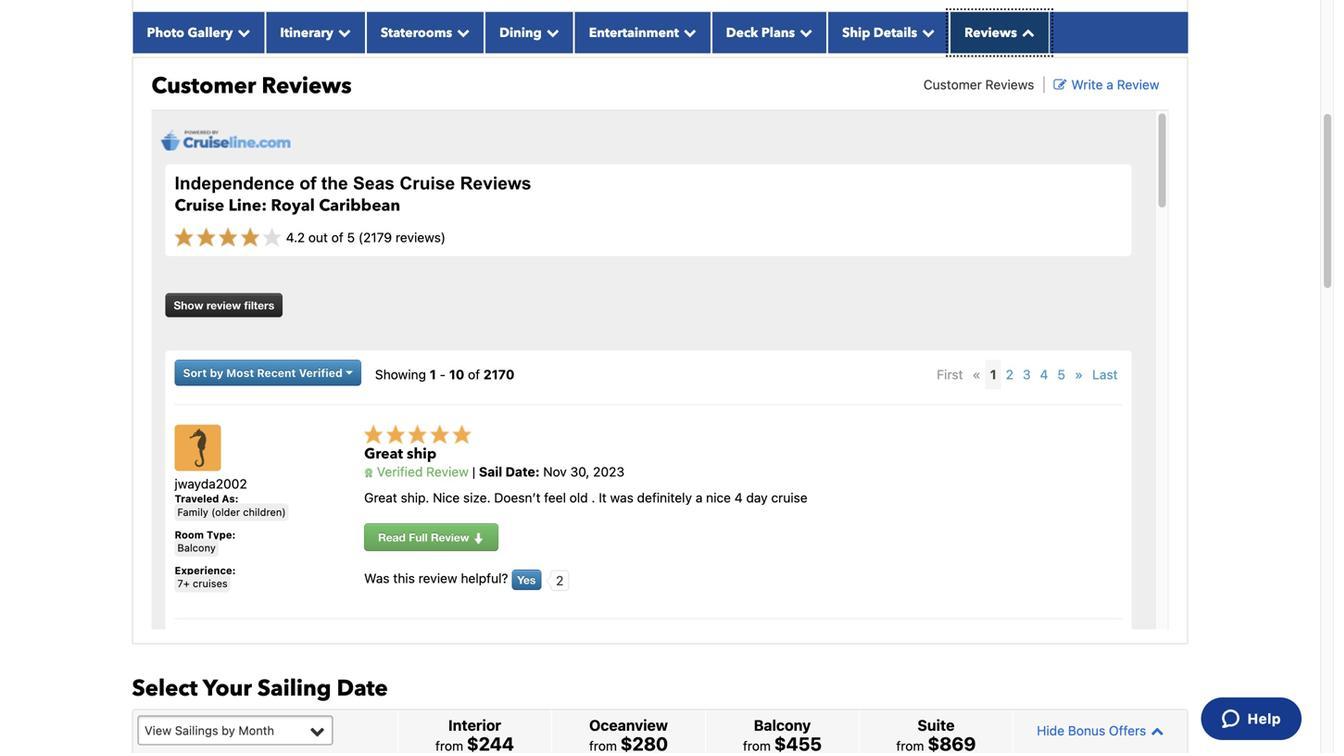 Task type: locate. For each thing, give the bounding box(es) containing it.
0 vertical spatial cruise
[[400, 173, 455, 193]]

1 vertical spatial review
[[419, 571, 457, 586]]

0 horizontal spatial customer reviews
[[152, 71, 352, 101]]

review for full
[[431, 531, 469, 544]]

date:
[[506, 464, 540, 480]]

sailing
[[258, 674, 331, 704]]

cruiseline.com logo image
[[161, 129, 291, 151]]

4 left 5 link in the right of the page
[[1040, 367, 1049, 382]]

.
[[592, 490, 595, 506]]

of right 10
[[468, 367, 480, 382]]

2 horizontal spatial chevron down image
[[918, 26, 935, 39]]

cruise right the seas
[[400, 173, 455, 193]]

1 horizontal spatial customer
[[924, 77, 982, 92]]

1 vertical spatial verified
[[377, 464, 423, 480]]

4 link
[[1036, 360, 1053, 390]]

0 horizontal spatial a
[[696, 490, 703, 506]]

1 horizontal spatial verified
[[377, 464, 423, 480]]

first « 1 2 3 4 5 » last
[[937, 367, 1118, 382]]

1 vertical spatial by
[[222, 724, 235, 738]]

oceanview
[[589, 717, 668, 734]]

customer down gallery
[[152, 71, 256, 101]]

by right sort
[[210, 367, 224, 380]]

1 horizontal spatial chevron down image
[[334, 26, 351, 39]]

2 right 1 "link"
[[1006, 367, 1014, 382]]

chevron down image inside ship details dropdown button
[[918, 26, 935, 39]]

0 horizontal spatial 4
[[735, 490, 743, 506]]

deck plans
[[726, 24, 795, 42]]

«
[[973, 367, 981, 382]]

show review filters
[[174, 299, 274, 312]]

read full review button
[[364, 524, 498, 551]]

2 great from the top
[[364, 490, 397, 506]]

main content
[[123, 0, 1198, 753]]

photo gallery
[[147, 24, 233, 42]]

bonus
[[1068, 723, 1106, 738]]

nice
[[433, 490, 460, 506]]

helpful?
[[461, 571, 508, 586]]

gallery
[[188, 24, 233, 42]]

2 vertical spatial review
[[431, 531, 469, 544]]

reviews button
[[950, 12, 1050, 53]]

chevron down image left dining
[[452, 26, 470, 39]]

2 chevron down image from the left
[[334, 26, 351, 39]]

write
[[1072, 77, 1103, 92]]

1 left -
[[430, 367, 436, 382]]

review inside button
[[431, 531, 469, 544]]

chevron down image left "deck"
[[679, 26, 697, 39]]

read full review
[[378, 531, 473, 544]]

deck
[[726, 24, 758, 42]]

chevron down image for entertainment
[[679, 26, 697, 39]]

0 horizontal spatial review
[[207, 299, 241, 312]]

chevron down image for photo gallery
[[233, 26, 251, 39]]

chevron down image inside the dining dropdown button
[[542, 26, 560, 39]]

last
[[1093, 367, 1118, 382]]

0 vertical spatial great
[[364, 444, 403, 464]]

1 horizontal spatial 2
[[1006, 367, 1014, 382]]

hide bonus offers
[[1037, 723, 1147, 738]]

4 left 'day'
[[735, 490, 743, 506]]

chevron down image inside the itinerary dropdown button
[[334, 26, 351, 39]]

a
[[1107, 77, 1114, 92], [696, 490, 703, 506]]

independence of the seas cruise reviews cruise line: royal caribbean
[[175, 173, 532, 217]]

2 vertical spatial of
[[468, 367, 480, 382]]

reviews
[[965, 24, 1017, 42], [262, 71, 352, 101], [986, 77, 1035, 92], [460, 173, 532, 193]]

0 horizontal spatial chevron down image
[[233, 26, 251, 39]]

2 right yes button
[[556, 573, 564, 588]]

0 vertical spatial of
[[300, 173, 316, 193]]

balcony
[[177, 542, 216, 554], [754, 717, 811, 734]]

customer reviews
[[152, 71, 352, 101], [924, 77, 1035, 92]]

chevron down image left itinerary
[[233, 26, 251, 39]]

entertainment
[[589, 24, 679, 42]]

1 vertical spatial great
[[364, 490, 397, 506]]

great down small verified icon
[[364, 490, 397, 506]]

2170
[[484, 367, 515, 382]]

verified up ship.
[[377, 464, 423, 480]]

1 great from the top
[[364, 444, 403, 464]]

0 horizontal spatial verified
[[299, 367, 343, 380]]

chevron down image
[[452, 26, 470, 39], [542, 26, 560, 39], [679, 26, 697, 39], [795, 26, 813, 39]]

4 chevron down image from the left
[[795, 26, 813, 39]]

verified
[[299, 367, 343, 380], [377, 464, 423, 480]]

0 vertical spatial review
[[207, 299, 241, 312]]

1 vertical spatial of
[[332, 230, 344, 245]]

review for a
[[1117, 77, 1160, 92]]

was
[[610, 490, 634, 506]]

by inside sort by most recent verified link
[[210, 367, 224, 380]]

of right out
[[332, 230, 344, 245]]

reviews inside dropdown button
[[965, 24, 1017, 42]]

»
[[1075, 367, 1083, 382]]

5 right 4 link
[[1058, 367, 1066, 382]]

yes button
[[512, 570, 541, 590]]

0 vertical spatial a
[[1107, 77, 1114, 92]]

interior
[[448, 717, 501, 734]]

definitely
[[637, 490, 692, 506]]

chevron down image inside staterooms dropdown button
[[452, 26, 470, 39]]

chevron down image for dining
[[542, 26, 560, 39]]

chevron down image inside "photo gallery" dropdown button
[[233, 26, 251, 39]]

1 chevron down image from the left
[[233, 26, 251, 39]]

itinerary
[[280, 24, 334, 42]]

1 horizontal spatial review
[[419, 571, 457, 586]]

review inside was this review helpful? yes
[[419, 571, 457, 586]]

chevron down image left the ship
[[795, 26, 813, 39]]

photo
[[147, 24, 184, 42]]

1 horizontal spatial 1
[[990, 367, 997, 382]]

1 chevron down image from the left
[[452, 26, 470, 39]]

view
[[145, 724, 172, 738]]

photo gallery button
[[132, 12, 265, 53]]

the
[[321, 173, 348, 193]]

first
[[937, 367, 963, 382]]

great for great ship. nice size. doesn't feel old . it was definitely a nice 4 day cruise
[[364, 490, 397, 506]]

review right full on the bottom left of the page
[[431, 531, 469, 544]]

0 vertical spatial 2
[[1006, 367, 1014, 382]]

customer reviews up cruiseline.com logo
[[152, 71, 352, 101]]

by
[[210, 367, 224, 380], [222, 724, 235, 738]]

0 horizontal spatial cruise
[[175, 195, 224, 217]]

2 chevron down image from the left
[[542, 26, 560, 39]]

chevron up image
[[1147, 725, 1164, 738]]

chevron down image inside deck plans dropdown button
[[795, 26, 813, 39]]

cruise down independence
[[175, 195, 224, 217]]

verified review link
[[364, 464, 469, 480]]

1 vertical spatial cruise
[[175, 195, 224, 217]]

0 vertical spatial 5
[[347, 230, 355, 245]]

staterooms
[[381, 24, 452, 42]]

chevron down image for deck plans
[[795, 26, 813, 39]]

dining
[[500, 24, 542, 42]]

chevron down image left staterooms
[[334, 26, 351, 39]]

chevron up image
[[1017, 26, 1035, 39]]

2
[[1006, 367, 1014, 382], [556, 573, 564, 588]]

select
[[132, 674, 198, 704]]

review right write
[[1117, 77, 1160, 92]]

review right "show"
[[207, 299, 241, 312]]

by left month
[[222, 724, 235, 738]]

jwayda2002 traveled as: family (older children)
[[175, 476, 286, 519]]

(2179
[[359, 230, 392, 245]]

of left the
[[300, 173, 316, 193]]

0 horizontal spatial 1
[[430, 367, 436, 382]]

chevron down image right the ship
[[918, 26, 935, 39]]

customer down 'reviews' dropdown button
[[924, 77, 982, 92]]

0 horizontal spatial of
[[300, 173, 316, 193]]

review right 'this'
[[419, 571, 457, 586]]

great for great ship
[[364, 444, 403, 464]]

0 horizontal spatial balcony
[[177, 542, 216, 554]]

ship
[[843, 24, 871, 42]]

great up small verified icon
[[364, 444, 403, 464]]

a right write
[[1107, 77, 1114, 92]]

it
[[599, 490, 607, 506]]

staterooms button
[[366, 12, 485, 53]]

day
[[746, 490, 768, 506]]

verified right recent
[[299, 367, 343, 380]]

0 vertical spatial balcony
[[177, 542, 216, 554]]

customer reviews down 'reviews' dropdown button
[[924, 77, 1035, 92]]

1 horizontal spatial cruise
[[400, 173, 455, 193]]

3 chevron down image from the left
[[679, 26, 697, 39]]

1 horizontal spatial 5
[[1058, 367, 1066, 382]]

0 horizontal spatial 2
[[556, 573, 564, 588]]

as:
[[222, 493, 239, 505]]

type:
[[207, 529, 236, 541]]

month
[[239, 724, 274, 738]]

1 horizontal spatial 4
[[1040, 367, 1049, 382]]

10
[[449, 367, 465, 382]]

4.2
[[286, 230, 305, 245]]

edit image
[[1054, 78, 1067, 91]]

showing 1 - 10 of 2170
[[375, 367, 515, 382]]

most
[[226, 367, 254, 380]]

date
[[337, 674, 388, 704]]

chevron down image inside "entertainment" dropdown button
[[679, 26, 697, 39]]

1 vertical spatial 2
[[556, 573, 564, 588]]

3 chevron down image from the left
[[918, 26, 935, 39]]

0 vertical spatial by
[[210, 367, 224, 380]]

review
[[207, 299, 241, 312], [419, 571, 457, 586]]

feel
[[544, 490, 566, 506]]

1 vertical spatial balcony
[[754, 717, 811, 734]]

chevron down image left "entertainment"
[[542, 26, 560, 39]]

1 left 2 link
[[990, 367, 997, 382]]

itinerary button
[[265, 12, 366, 53]]

review up nice
[[426, 464, 469, 480]]

5 left the (2179
[[347, 230, 355, 245]]

of
[[300, 173, 316, 193], [332, 230, 344, 245], [468, 367, 480, 382]]

a left nice
[[696, 490, 703, 506]]

0 vertical spatial review
[[1117, 77, 1160, 92]]

1 vertical spatial a
[[696, 490, 703, 506]]

chevron down image
[[233, 26, 251, 39], [334, 26, 351, 39], [918, 26, 935, 39]]

filters
[[244, 299, 274, 312]]

0 horizontal spatial customer
[[152, 71, 256, 101]]



Task type: describe. For each thing, give the bounding box(es) containing it.
2 horizontal spatial of
[[468, 367, 480, 382]]

reviews inside the independence of the seas cruise reviews cruise line: royal caribbean
[[460, 173, 532, 193]]

independence
[[175, 173, 295, 193]]

-
[[440, 367, 446, 382]]

1 link
[[986, 360, 1002, 390]]

by inside view sailings by month link
[[222, 724, 235, 738]]

sort
[[183, 367, 207, 380]]

details
[[874, 24, 918, 42]]

30,
[[571, 464, 590, 480]]

chevron down image for ship details
[[918, 26, 935, 39]]

1 horizontal spatial balcony
[[754, 717, 811, 734]]

select your sailing date
[[132, 674, 388, 704]]

size.
[[463, 490, 491, 506]]

» link
[[1070, 360, 1088, 390]]

suite
[[918, 717, 955, 734]]

main content containing customer reviews
[[123, 0, 1198, 753]]

last link
[[1088, 360, 1123, 390]]

sort by most recent verified link
[[175, 360, 361, 386]]

old
[[570, 490, 588, 506]]

sailings
[[175, 724, 218, 738]]

jwayda2002 image
[[175, 425, 221, 471]]

0 vertical spatial 4
[[1040, 367, 1049, 382]]

show review filters button
[[165, 293, 283, 317]]

write a review link
[[1054, 77, 1160, 92]]

view sailings by month link
[[138, 716, 333, 746]]

doesn't
[[494, 490, 541, 506]]

1 vertical spatial review
[[426, 464, 469, 480]]

recent
[[257, 367, 296, 380]]

1 horizontal spatial of
[[332, 230, 344, 245]]

« link
[[968, 360, 986, 390]]

showing
[[375, 367, 426, 382]]

show
[[174, 299, 203, 312]]

2 1 from the left
[[990, 367, 997, 382]]

chevron down image for staterooms
[[452, 26, 470, 39]]

hide
[[1037, 723, 1065, 738]]

sail
[[479, 464, 502, 480]]

| sail date: nov 30, 2023
[[469, 464, 625, 480]]

|
[[472, 464, 476, 480]]

seas
[[353, 173, 395, 193]]

great ship
[[364, 444, 437, 464]]

children)
[[243, 506, 286, 519]]

ship.
[[401, 490, 429, 506]]

your
[[203, 674, 252, 704]]

(older
[[211, 506, 240, 519]]

3
[[1023, 367, 1031, 382]]

4.2 out of 5 (2179 reviews)
[[286, 230, 446, 245]]

customer reviews link
[[924, 77, 1035, 92]]

verified review
[[374, 464, 469, 480]]

2 link
[[1002, 360, 1018, 390]]

ship details button
[[828, 12, 950, 53]]

read
[[378, 531, 406, 544]]

1 horizontal spatial customer reviews
[[924, 77, 1035, 92]]

2023
[[593, 464, 625, 480]]

was this review helpful? yes
[[364, 571, 536, 587]]

deck plans button
[[712, 12, 828, 53]]

small verified icon image
[[364, 469, 374, 478]]

1 vertical spatial 5
[[1058, 367, 1066, 382]]

view sailings by month
[[145, 724, 274, 738]]

experience: 7+ cruises
[[175, 565, 236, 590]]

family
[[177, 506, 208, 519]]

jwayda2002
[[175, 476, 247, 492]]

3 link
[[1018, 360, 1036, 390]]

nov
[[543, 464, 567, 480]]

ship details
[[843, 24, 918, 42]]

cruise
[[771, 490, 808, 506]]

was
[[364, 571, 390, 586]]

ship
[[407, 444, 437, 464]]

hide bonus offers link
[[1018, 715, 1183, 747]]

of inside the independence of the seas cruise reviews cruise line: royal caribbean
[[300, 173, 316, 193]]

1 vertical spatial 4
[[735, 490, 743, 506]]

line:
[[229, 195, 267, 217]]

offers
[[1109, 723, 1147, 738]]

0 vertical spatial verified
[[299, 367, 343, 380]]

royal
[[271, 195, 315, 217]]

full
[[409, 531, 428, 544]]

review inside button
[[207, 299, 241, 312]]

room type: balcony
[[175, 529, 236, 554]]

1 horizontal spatial a
[[1107, 77, 1114, 92]]

this
[[393, 571, 415, 586]]

entertainment button
[[574, 12, 712, 53]]

great ship. nice size. doesn't feel old . it was definitely a nice 4 day cruise
[[364, 490, 808, 506]]

1 1 from the left
[[430, 367, 436, 382]]

7+
[[177, 578, 190, 590]]

0 horizontal spatial 5
[[347, 230, 355, 245]]

plans
[[762, 24, 795, 42]]

balcony inside room type: balcony
[[177, 542, 216, 554]]

experience:
[[175, 565, 236, 577]]

caribbean
[[319, 195, 401, 217]]

chevron down image for itinerary
[[334, 26, 351, 39]]

yes
[[517, 574, 536, 587]]



Task type: vqa. For each thing, say whether or not it's contained in the screenshot.
Details
yes



